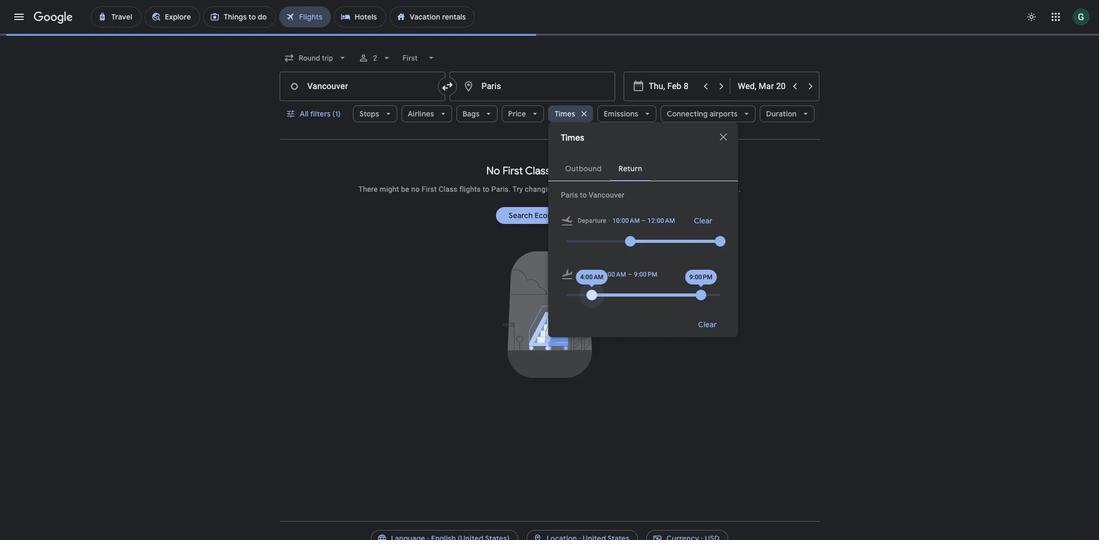 Task type: locate. For each thing, give the bounding box(es) containing it.
airports
[[710, 109, 738, 119]]

search
[[509, 211, 533, 221]]

different
[[670, 185, 699, 194]]

10:00 am
[[613, 217, 640, 225]]

stops
[[360, 109, 379, 119]]

to right paris
[[580, 191, 587, 199]]

clear for 12:00 am
[[694, 216, 713, 226]]

dates,
[[575, 185, 595, 194]]

1 vertical spatial class
[[439, 185, 458, 194]]

no
[[487, 165, 500, 178]]

class up changing
[[525, 165, 551, 178]]

paris to vancouver
[[561, 191, 625, 199]]

first up the try
[[503, 165, 523, 178]]

to
[[483, 185, 490, 194], [580, 191, 587, 199]]

Departure text field
[[649, 72, 697, 101]]

None text field
[[449, 72, 615, 101]]

times inside popup button
[[555, 109, 575, 119]]

with
[[654, 185, 668, 194]]

emissions button
[[598, 101, 656, 127]]

flights
[[553, 165, 582, 178], [459, 185, 481, 194], [630, 185, 652, 194], [569, 211, 591, 221]]

0 horizontal spatial first
[[422, 185, 437, 194]]

duration
[[766, 109, 797, 119]]

None text field
[[279, 72, 445, 101]]

paris
[[561, 191, 578, 199]]

flights left paris.
[[459, 185, 481, 194]]

first
[[503, 165, 523, 178], [422, 185, 437, 194]]

2 vertical spatial clear button
[[686, 312, 730, 338]]

None search field
[[279, 45, 820, 338]]

0 horizontal spatial class
[[439, 185, 458, 194]]

9:00 pm
[[634, 271, 658, 279], [689, 274, 713, 281]]

1 horizontal spatial class
[[525, 165, 551, 178]]

– for 4:00 am
[[628, 271, 632, 279]]

times right price popup button
[[555, 109, 575, 119]]

times down times popup button at the top of the page
[[561, 133, 585, 144]]

0 vertical spatial –
[[642, 217, 646, 225]]

0 vertical spatial clear button
[[681, 213, 726, 230]]

arrival
[[578, 271, 597, 279]]

clear button
[[681, 213, 726, 230], [681, 267, 726, 283], [686, 312, 730, 338]]

1 horizontal spatial –
[[642, 217, 646, 225]]

0 vertical spatial clear
[[694, 216, 713, 226]]

0 horizontal spatial 9:00 pm
[[634, 271, 658, 279]]

4:00 am
[[603, 271, 626, 279], [580, 274, 604, 281]]

2 button
[[354, 45, 396, 71]]

all
[[300, 109, 308, 119]]

class
[[525, 165, 551, 178], [439, 185, 458, 194]]

economy
[[535, 211, 567, 221]]

connecting airports
[[667, 109, 738, 119]]

class right no
[[439, 185, 458, 194]]

– right 10:00 am
[[642, 217, 646, 225]]

airlines button
[[401, 101, 452, 127]]

first right no
[[422, 185, 437, 194]]

connecting
[[667, 109, 708, 119]]

no first class flights found
[[487, 165, 613, 178]]

0 vertical spatial first
[[503, 165, 523, 178]]

1 vertical spatial clear button
[[681, 267, 726, 283]]

– right arrival
[[628, 271, 632, 279]]

flights down paris
[[569, 211, 591, 221]]

–
[[642, 217, 646, 225], [628, 271, 632, 279]]

None field
[[279, 49, 352, 68], [398, 49, 441, 68], [279, 49, 352, 68], [398, 49, 441, 68]]

1 horizontal spatial first
[[503, 165, 523, 178]]

emissions
[[604, 109, 638, 119]]

clear button for 10:00 am – 12:00 am
[[681, 213, 726, 230]]

1 vertical spatial clear
[[694, 270, 713, 280]]

to left paris.
[[483, 185, 490, 194]]

4:00 am for 4:00 am
[[580, 274, 604, 281]]

stops button
[[353, 101, 397, 127]]

flights left with
[[630, 185, 652, 194]]

times
[[555, 109, 575, 119], [561, 133, 585, 144]]

clear button for 4:00 am – 9:00 pm
[[681, 267, 726, 283]]

paris.
[[491, 185, 511, 194]]

found
[[585, 165, 613, 178]]

1 vertical spatial –
[[628, 271, 632, 279]]

0 horizontal spatial –
[[628, 271, 632, 279]]

flights up your
[[553, 165, 582, 178]]

0 vertical spatial times
[[555, 109, 575, 119]]

Return text field
[[738, 72, 787, 101]]

bags
[[463, 109, 480, 119]]

clear
[[694, 216, 713, 226], [694, 270, 713, 280], [698, 320, 717, 330]]



Task type: vqa. For each thing, say whether or not it's contained in the screenshot.
the Google Maps element
no



Task type: describe. For each thing, give the bounding box(es) containing it.
clear for 9:00 pm
[[694, 270, 713, 280]]

duration button
[[760, 101, 815, 127]]

none search field containing times
[[279, 45, 820, 338]]

1 horizontal spatial 9:00 pm
[[689, 274, 713, 281]]

might
[[380, 185, 399, 194]]

10:00 am – 12:00 am
[[613, 217, 675, 225]]

search economy flights button
[[496, 203, 603, 229]]

1 vertical spatial first
[[422, 185, 437, 194]]

4:00 am for 4:00 am – 9:00 pm
[[603, 271, 626, 279]]

cabin
[[701, 185, 719, 194]]

or
[[597, 185, 604, 194]]

connecting airports button
[[661, 101, 756, 127]]

0 vertical spatial class
[[525, 165, 551, 178]]

– for 10:00 am
[[642, 217, 646, 225]]

search
[[606, 185, 629, 194]]

0 horizontal spatial to
[[483, 185, 490, 194]]

flights inside button
[[569, 211, 591, 221]]

loading results progress bar
[[0, 34, 1099, 36]]

departure
[[578, 217, 607, 225]]

price
[[508, 109, 526, 119]]

1 horizontal spatial to
[[580, 191, 587, 199]]

class.
[[721, 185, 741, 194]]

4:00 am – 9:00 pm
[[603, 271, 658, 279]]

all filters (1) button
[[279, 101, 349, 127]]

no
[[411, 185, 420, 194]]

bags button
[[456, 101, 498, 127]]

there might be no first class flights to paris. try changing your dates, or search flights with different cabin class.
[[359, 185, 741, 194]]

price button
[[502, 101, 544, 127]]

airlines
[[408, 109, 434, 119]]

all filters (1)
[[300, 109, 341, 119]]

change appearance image
[[1019, 4, 1044, 30]]

there
[[359, 185, 378, 194]]

(1)
[[332, 109, 341, 119]]

2 vertical spatial clear
[[698, 320, 717, 330]]

try
[[513, 185, 523, 194]]

swap origin and destination. image
[[441, 80, 454, 93]]

times button
[[548, 101, 593, 127]]

close dialog image
[[717, 131, 730, 144]]

2
[[373, 54, 377, 62]]

filters
[[310, 109, 330, 119]]

your
[[558, 185, 573, 194]]

search economy flights
[[509, 211, 591, 221]]

changing
[[525, 185, 556, 194]]

1 vertical spatial times
[[561, 133, 585, 144]]

main menu image
[[13, 11, 25, 23]]

12:00 am
[[648, 217, 675, 225]]

vancouver
[[589, 191, 625, 199]]

be
[[401, 185, 409, 194]]



